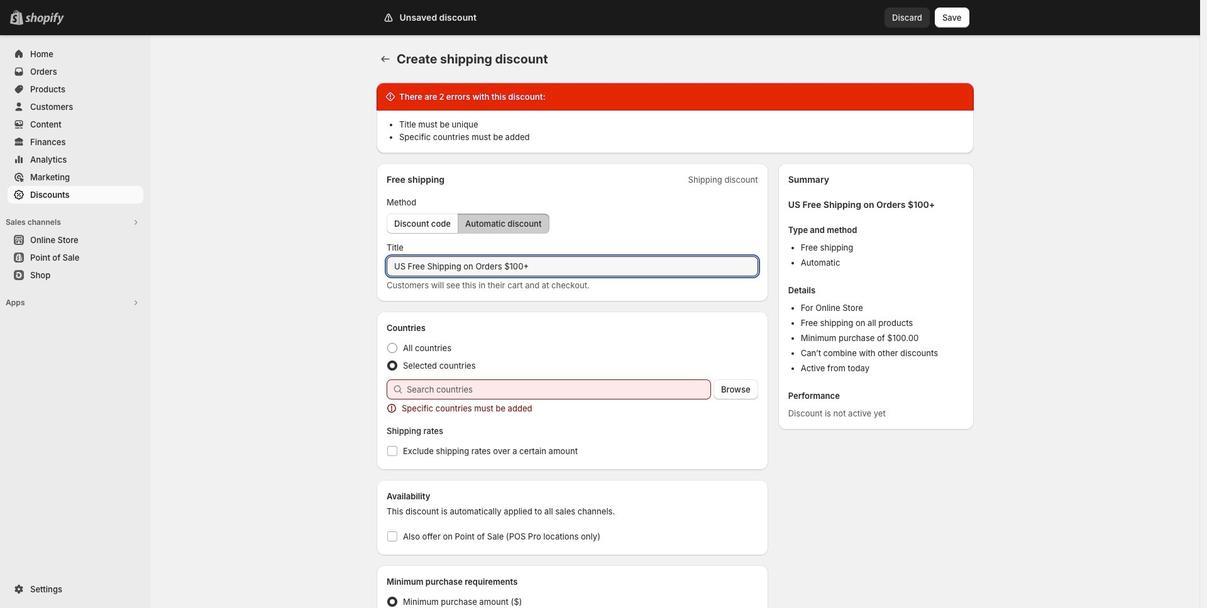 Task type: describe. For each thing, give the bounding box(es) containing it.
shopify image
[[25, 13, 64, 25]]



Task type: vqa. For each thing, say whether or not it's contained in the screenshot.
"price"
no



Task type: locate. For each thing, give the bounding box(es) containing it.
None text field
[[387, 257, 758, 277]]

Search countries text field
[[407, 380, 712, 400]]



